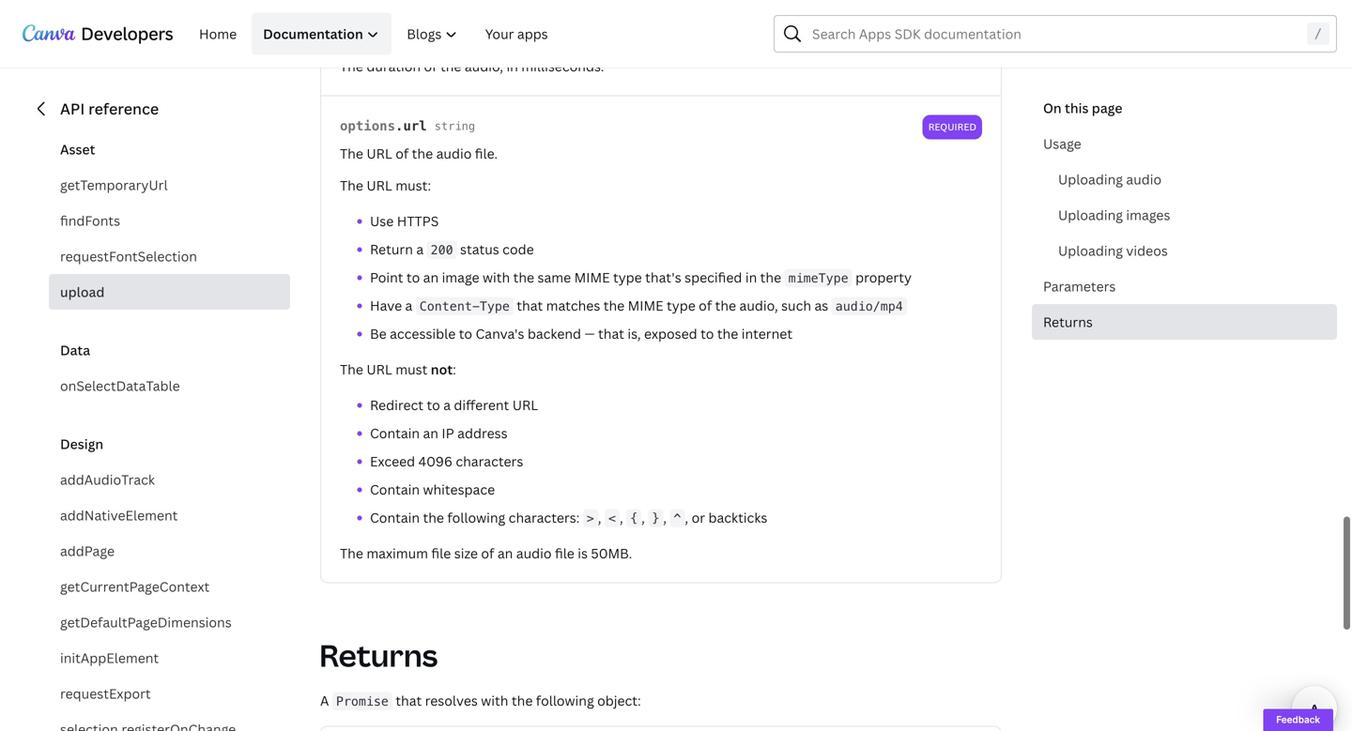 Task type: vqa. For each thing, say whether or not it's contained in the screenshot.
The related to The maximum file size of an audio file is 50MB.
yes



Task type: describe. For each thing, give the bounding box(es) containing it.
with for resolves
[[481, 692, 508, 710]]

the for the maximum file size of an audio file is 50mb.
[[340, 545, 363, 563]]

<
[[608, 511, 616, 526]]

size
[[454, 545, 478, 563]]

contain an ip address
[[370, 425, 508, 442]]

options for durationms
[[340, 31, 395, 47]]

exceed 4096 characters
[[370, 453, 523, 471]]

apps
[[517, 25, 548, 43]]

required for url
[[928, 121, 977, 133]]

is,
[[628, 325, 641, 343]]

this
[[1065, 99, 1089, 117]]

3 , from the left
[[641, 509, 645, 527]]

to up contain an ip address
[[427, 396, 440, 414]]

the down specified
[[715, 297, 736, 315]]

contain for contain whitespace
[[370, 481, 420, 499]]

redirect
[[370, 396, 424, 414]]

the for the url of the audio file.
[[340, 145, 363, 163]]

contain whitespace
[[370, 481, 495, 499]]

uploading for uploading audio
[[1058, 170, 1123, 188]]

of right size
[[481, 545, 494, 563]]

:
[[453, 361, 456, 379]]

have
[[370, 297, 402, 315]]

url for must:
[[367, 177, 392, 194]]

ip
[[442, 425, 454, 442]]

internet
[[742, 325, 793, 343]]

type for that's
[[613, 269, 642, 286]]

options for .
[[340, 118, 395, 134]]

promise
[[336, 694, 389, 709]]

the down contain whitespace
[[423, 509, 444, 527]]

gettemporaryurl
[[60, 176, 168, 194]]

blogs
[[407, 25, 442, 43]]

findfonts link
[[49, 203, 290, 239]]

audio/mp4
[[835, 299, 903, 314]]

not
[[431, 361, 453, 379]]

4 , from the left
[[663, 509, 667, 527]]

2 file from the left
[[555, 545, 575, 563]]

2 , from the left
[[620, 509, 623, 527]]

number
[[490, 32, 531, 46]]

.
[[395, 118, 403, 134]]

redirect to a different url
[[370, 396, 538, 414]]

upload
[[60, 283, 105, 301]]

of down specified
[[699, 297, 712, 315]]

blogs button
[[395, 13, 470, 55]]

file.
[[475, 145, 498, 163]]

data
[[60, 341, 90, 359]]

of down . at the left
[[396, 145, 409, 163]]

image
[[442, 269, 479, 286]]

design
[[60, 435, 103, 453]]

2 horizontal spatial audio
[[1126, 170, 1162, 188]]

initappelement
[[60, 649, 159, 667]]

the duration of the audio, in milliseconds.
[[340, 57, 604, 75]]

the maximum file size of an audio file is 50mb.
[[340, 545, 632, 563]]

duration
[[367, 57, 421, 75]]

mime for the
[[628, 297, 663, 315]]

the for the duration of the audio, in milliseconds.
[[340, 57, 363, 75]]

property
[[855, 269, 912, 286]]

that's
[[645, 269, 681, 286]]

use
[[370, 212, 394, 230]]

1 vertical spatial audio,
[[739, 297, 778, 315]]

videos
[[1126, 242, 1168, 260]]

as
[[815, 297, 828, 315]]

onselectdatatable link
[[49, 368, 290, 404]]

milliseconds.
[[521, 57, 604, 75]]

images
[[1126, 206, 1170, 224]]

requestexport link
[[49, 676, 290, 712]]

usage
[[1043, 135, 1081, 153]]

/
[[1314, 26, 1322, 41]]

url for of
[[367, 145, 392, 163]]

uploading videos link
[[1047, 233, 1337, 269]]

url
[[403, 118, 427, 134]]

asset
[[60, 140, 95, 158]]

point
[[370, 269, 403, 286]]

to right point
[[407, 269, 420, 286]]

return a 200 status code
[[370, 240, 534, 258]]

characters
[[456, 453, 523, 471]]

parameters link
[[1032, 269, 1337, 304]]

uploading images link
[[1047, 197, 1337, 233]]

whitespace
[[423, 481, 495, 499]]

be
[[370, 325, 387, 343]]

4096
[[418, 453, 453, 471]]

options durationms number
[[340, 31, 531, 47]]

api reference
[[60, 99, 159, 119]]

{
[[630, 511, 638, 526]]

1 vertical spatial returns
[[319, 635, 438, 676]]

your apps
[[485, 25, 548, 43]]

addaudiotrack
[[60, 471, 155, 489]]

object:
[[597, 692, 641, 710]]

the url must:
[[340, 177, 431, 194]]

a promise that resolves with the following object:
[[320, 692, 641, 710]]

the down durationms
[[440, 57, 461, 75]]

the url must not :
[[340, 361, 456, 379]]

0 vertical spatial an
[[423, 269, 439, 286]]

backend
[[528, 325, 581, 343]]

to right 'exposed'
[[701, 325, 714, 343]]

is
[[578, 545, 588, 563]]

0 vertical spatial returns
[[1043, 313, 1093, 331]]

characters:
[[509, 509, 580, 527]]

the down code
[[513, 269, 534, 286]]

2 horizontal spatial a
[[443, 396, 451, 414]]

uploading images
[[1058, 206, 1170, 224]]

canva's
[[476, 325, 524, 343]]

on
[[1043, 99, 1062, 117]]



Task type: locate. For each thing, give the bounding box(es) containing it.
usage link
[[1032, 126, 1337, 162]]

that right —
[[598, 325, 624, 343]]

2 the from the top
[[340, 145, 363, 163]]

mime for same
[[574, 269, 610, 286]]

reference
[[88, 99, 159, 119]]

with right resolves
[[481, 692, 508, 710]]

0 horizontal spatial returns
[[319, 635, 438, 676]]

contain the following characters: > , < , { , } , ^ , or backticks
[[370, 509, 767, 527]]

backticks
[[708, 509, 767, 527]]

audio
[[436, 145, 472, 163], [1126, 170, 1162, 188], [516, 545, 552, 563]]

string
[[435, 120, 475, 133]]

0 horizontal spatial type
[[613, 269, 642, 286]]

getcurrentpagecontext
[[60, 578, 210, 596]]

addpage link
[[49, 533, 290, 569]]

onselectdatatable
[[60, 377, 180, 395]]

url right different
[[512, 396, 538, 414]]

audio, down your
[[465, 57, 503, 75]]

type up have a content-type that matches the mime type of the audio, such as audio/mp4
[[613, 269, 642, 286]]

0 horizontal spatial in
[[507, 57, 518, 75]]

documentation button
[[252, 13, 391, 55]]

with up type
[[483, 269, 510, 286]]

3 contain from the top
[[370, 509, 420, 527]]

mime down point to an image with the same mime type that's specified in the mimetype property
[[628, 297, 663, 315]]

uploading for uploading videos
[[1058, 242, 1123, 260]]

your apps link
[[474, 13, 559, 55]]

1 vertical spatial options
[[340, 118, 395, 134]]

mime
[[574, 269, 610, 286], [628, 297, 663, 315]]

the right resolves
[[512, 692, 533, 710]]

1 vertical spatial that
[[598, 325, 624, 343]]

0 vertical spatial in
[[507, 57, 518, 75]]

returns
[[1043, 313, 1093, 331], [319, 635, 438, 676]]

accessible
[[390, 325, 456, 343]]

of
[[424, 57, 437, 75], [396, 145, 409, 163], [699, 297, 712, 315], [481, 545, 494, 563]]

1 horizontal spatial that
[[517, 297, 543, 315]]

be accessible to canva's backend — that is, exposed to the internet
[[370, 325, 793, 343]]

, right ^ in the bottom of the page
[[685, 509, 688, 527]]

mime up matches on the top of page
[[574, 269, 610, 286]]

, right {
[[641, 509, 645, 527]]

4 the from the top
[[340, 361, 363, 379]]

following down whitespace
[[447, 509, 505, 527]]

^
[[674, 511, 681, 526]]

0 vertical spatial that
[[517, 297, 543, 315]]

contain up "maximum"
[[370, 509, 420, 527]]

url left must
[[367, 361, 392, 379]]

that left resolves
[[396, 692, 422, 710]]

options up duration
[[340, 31, 395, 47]]

url for must
[[367, 361, 392, 379]]

1 horizontal spatial file
[[555, 545, 575, 563]]

0 vertical spatial mime
[[574, 269, 610, 286]]

1 vertical spatial mime
[[628, 297, 663, 315]]

with for image
[[483, 269, 510, 286]]

2 uploading from the top
[[1058, 206, 1123, 224]]

0 horizontal spatial mime
[[574, 269, 610, 286]]

2 vertical spatial contain
[[370, 509, 420, 527]]

audio down string
[[436, 145, 472, 163]]

1 horizontal spatial mime
[[628, 297, 663, 315]]

exposed
[[644, 325, 697, 343]]

>
[[587, 511, 594, 526]]

the up such
[[760, 269, 781, 286]]

contain for contain an ip address
[[370, 425, 420, 442]]

0 vertical spatial type
[[613, 269, 642, 286]]

url left must:
[[367, 177, 392, 194]]

5 the from the top
[[340, 545, 363, 563]]

, right the >
[[598, 509, 601, 527]]

type
[[613, 269, 642, 286], [667, 297, 696, 315]]

50mb.
[[591, 545, 632, 563]]

such
[[781, 297, 811, 315]]

home link
[[188, 13, 248, 55]]

the left duration
[[340, 57, 363, 75]]

an down 200
[[423, 269, 439, 286]]

your
[[485, 25, 514, 43]]

0 vertical spatial with
[[483, 269, 510, 286]]

maximum
[[367, 545, 428, 563]]

1 vertical spatial in
[[745, 269, 757, 286]]

options left url
[[340, 118, 395, 134]]

api
[[60, 99, 85, 119]]

a left 200
[[416, 240, 424, 258]]

0 vertical spatial options
[[340, 31, 395, 47]]

0 horizontal spatial following
[[447, 509, 505, 527]]

findfonts
[[60, 212, 120, 230]]

the up the url must:
[[340, 145, 363, 163]]

1 vertical spatial a
[[405, 297, 413, 315]]

1 the from the top
[[340, 57, 363, 75]]

uploading audio
[[1058, 170, 1162, 188]]

3 uploading from the top
[[1058, 242, 1123, 260]]

1 horizontal spatial audio
[[516, 545, 552, 563]]

uploading up "uploading images"
[[1058, 170, 1123, 188]]

uploading up "parameters"
[[1058, 242, 1123, 260]]

, right <
[[620, 509, 623, 527]]

a
[[320, 692, 329, 710]]

a right have
[[405, 297, 413, 315]]

1 vertical spatial following
[[536, 692, 594, 710]]

0 vertical spatial uploading
[[1058, 170, 1123, 188]]

1 contain from the top
[[370, 425, 420, 442]]

uploading audio link
[[1047, 162, 1337, 197]]

the left must:
[[340, 177, 363, 194]]

1 horizontal spatial returns
[[1043, 313, 1093, 331]]

}
[[652, 511, 659, 526]]

2 vertical spatial that
[[396, 692, 422, 710]]

a up ip
[[443, 396, 451, 414]]

1 , from the left
[[598, 509, 601, 527]]

url up the url must:
[[367, 145, 392, 163]]

0 vertical spatial contain
[[370, 425, 420, 442]]

same
[[538, 269, 571, 286]]

uploading for uploading images
[[1058, 206, 1123, 224]]

the for the url must:
[[340, 177, 363, 194]]

audio down characters:
[[516, 545, 552, 563]]

getdefaultpagedimensions link
[[49, 605, 290, 640]]

1 vertical spatial contain
[[370, 481, 420, 499]]

status
[[460, 240, 499, 258]]

of down options durationms number
[[424, 57, 437, 75]]

0 vertical spatial audio
[[436, 145, 472, 163]]

documentation
[[263, 25, 363, 43]]

0 vertical spatial a
[[416, 240, 424, 258]]

initappelement link
[[49, 640, 290, 676]]

1 vertical spatial an
[[423, 425, 438, 442]]

required for number
[[928, 33, 977, 46]]

in down the number on the left of the page
[[507, 57, 518, 75]]

1 horizontal spatial audio,
[[739, 297, 778, 315]]

2 horizontal spatial that
[[598, 325, 624, 343]]

1 vertical spatial with
[[481, 692, 508, 710]]

0 horizontal spatial that
[[396, 692, 422, 710]]

addpage
[[60, 542, 115, 560]]

use https
[[370, 212, 439, 230]]

to down the "content-"
[[459, 325, 472, 343]]

a
[[416, 240, 424, 258], [405, 297, 413, 315], [443, 396, 451, 414]]

1 options from the top
[[340, 31, 395, 47]]

address
[[457, 425, 508, 442]]

have a content-type that matches the mime type of the audio, such as audio/mp4
[[370, 297, 903, 315]]

page
[[1092, 99, 1123, 117]]

point to an image with the same mime type that's specified in the mimetype property
[[370, 269, 912, 286]]

the left "maximum"
[[340, 545, 363, 563]]

uploading down uploading audio
[[1058, 206, 1123, 224]]

the url of the audio file.
[[340, 145, 498, 163]]

contain down redirect
[[370, 425, 420, 442]]

an left ip
[[423, 425, 438, 442]]

mimetype
[[788, 271, 849, 286]]

2 options from the top
[[340, 118, 395, 134]]

1 horizontal spatial type
[[667, 297, 696, 315]]

the down point to an image with the same mime type that's specified in the mimetype property
[[604, 297, 625, 315]]

2 required from the top
[[928, 121, 977, 133]]

following left object:
[[536, 692, 594, 710]]

that
[[517, 297, 543, 315], [598, 325, 624, 343], [396, 692, 422, 710]]

upload link
[[49, 274, 290, 310]]

addaudiotrack link
[[49, 462, 290, 498]]

0 horizontal spatial audio
[[436, 145, 472, 163]]

following
[[447, 509, 505, 527], [536, 692, 594, 710]]

0 horizontal spatial file
[[431, 545, 451, 563]]

the left must
[[340, 361, 363, 379]]

type up 'exposed'
[[667, 297, 696, 315]]

2 vertical spatial a
[[443, 396, 451, 414]]

uploading
[[1058, 170, 1123, 188], [1058, 206, 1123, 224], [1058, 242, 1123, 260]]

canva developers logo image
[[23, 24, 173, 44]]

1 vertical spatial audio
[[1126, 170, 1162, 188]]

2 vertical spatial an
[[498, 545, 513, 563]]

getdefaultpagedimensions
[[60, 614, 232, 631]]

uploading videos
[[1058, 242, 1168, 260]]

0 horizontal spatial audio,
[[465, 57, 503, 75]]

addnativeelement link
[[49, 498, 290, 533]]

parameters
[[1043, 277, 1116, 295]]

0 vertical spatial following
[[447, 509, 505, 527]]

in right specified
[[745, 269, 757, 286]]

or
[[692, 509, 705, 527]]

1 vertical spatial type
[[667, 297, 696, 315]]

Search Apps SDK documentation text field
[[774, 15, 1337, 53]]

the
[[340, 57, 363, 75], [340, 145, 363, 163], [340, 177, 363, 194], [340, 361, 363, 379], [340, 545, 363, 563]]

options . url string
[[340, 118, 475, 134]]

file left 'is'
[[555, 545, 575, 563]]

1 uploading from the top
[[1058, 170, 1123, 188]]

the down url
[[412, 145, 433, 163]]

1 required from the top
[[928, 33, 977, 46]]

code
[[503, 240, 534, 258]]

, right }
[[663, 509, 667, 527]]

the left internet
[[717, 325, 738, 343]]

type for of
[[667, 297, 696, 315]]

https
[[397, 212, 439, 230]]

an right size
[[498, 545, 513, 563]]

returns up promise on the bottom
[[319, 635, 438, 676]]

1 vertical spatial required
[[928, 121, 977, 133]]

contain down the exceed
[[370, 481, 420, 499]]

1 horizontal spatial in
[[745, 269, 757, 286]]

0 vertical spatial required
[[928, 33, 977, 46]]

2 vertical spatial uploading
[[1058, 242, 1123, 260]]

the for the url must not :
[[340, 361, 363, 379]]

requestfontselection link
[[49, 239, 290, 274]]

a for have
[[405, 297, 413, 315]]

,
[[598, 509, 601, 527], [620, 509, 623, 527], [641, 509, 645, 527], [663, 509, 667, 527], [685, 509, 688, 527]]

requestfontselection
[[60, 247, 197, 265]]

a for return
[[416, 240, 424, 258]]

1 horizontal spatial following
[[536, 692, 594, 710]]

0 vertical spatial audio,
[[465, 57, 503, 75]]

on this page heading
[[1032, 98, 1337, 118]]

200
[[431, 243, 453, 257]]

returns down "parameters"
[[1043, 313, 1093, 331]]

audio, up internet
[[739, 297, 778, 315]]

1 file from the left
[[431, 545, 451, 563]]

file left size
[[431, 545, 451, 563]]

1 horizontal spatial a
[[416, 240, 424, 258]]

addnativeelement
[[60, 507, 178, 524]]

contain
[[370, 425, 420, 442], [370, 481, 420, 499], [370, 509, 420, 527]]

returns link
[[1032, 304, 1337, 340]]

on this page
[[1043, 99, 1123, 117]]

audio,
[[465, 57, 503, 75], [739, 297, 778, 315]]

—
[[585, 325, 595, 343]]

audio up images
[[1126, 170, 1162, 188]]

2 vertical spatial audio
[[516, 545, 552, 563]]

5 , from the left
[[685, 509, 688, 527]]

1 vertical spatial uploading
[[1058, 206, 1123, 224]]

2 contain from the top
[[370, 481, 420, 499]]

in
[[507, 57, 518, 75], [745, 269, 757, 286]]

3 the from the top
[[340, 177, 363, 194]]

0 horizontal spatial a
[[405, 297, 413, 315]]

that right type
[[517, 297, 543, 315]]



